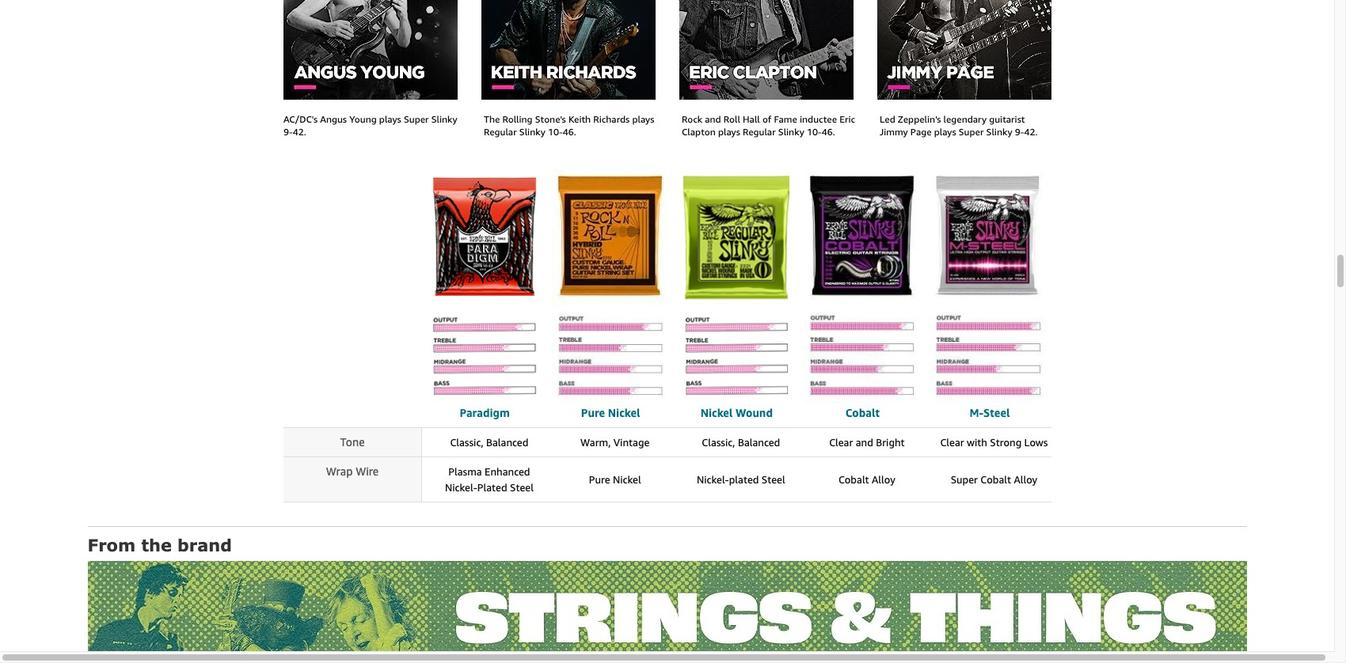 Task type: describe. For each thing, give the bounding box(es) containing it.
zeppelin's
[[898, 113, 941, 125]]

1 classic, balanced from the left
[[450, 436, 528, 449]]

plasma
[[448, 465, 482, 478]]

keith
[[568, 113, 591, 125]]

warm, vintage
[[580, 436, 650, 449]]

plays inside ac/dc's angus young plays super slinky 9-42.
[[379, 113, 401, 125]]

bright
[[876, 436, 905, 449]]

clapton
[[682, 126, 716, 137]]

2 balanced from the left
[[738, 436, 780, 449]]

clear for clear with strong lows
[[940, 436, 964, 449]]

wrap wire
[[326, 465, 379, 478]]

clear with strong lows
[[940, 436, 1048, 449]]

paradigm link
[[460, 406, 510, 419]]

cobalt for cobalt
[[845, 406, 880, 419]]

clear and bright
[[829, 436, 905, 449]]

fame
[[774, 113, 797, 125]]

jimmy
[[880, 126, 908, 137]]

bg 1 image
[[87, 561, 1247, 664]]

inductee
[[800, 113, 837, 125]]

cobalt for cobalt alloy
[[838, 473, 869, 486]]

slinky inside ac/dc's angus young plays super slinky 9-42.
[[431, 113, 457, 125]]

super cobalt alloy
[[951, 473, 1037, 486]]

plays inside the rolling stone's keith richards plays regular slinky 10-46.
[[632, 113, 654, 125]]

1 alloy from the left
[[872, 473, 895, 486]]

slinky inside led zeppelin's legendary guitarist jimmy page plays super slinky 9-42.
[[986, 126, 1012, 137]]

legendary
[[943, 113, 987, 125]]

and for clear
[[856, 436, 873, 449]]

led
[[880, 113, 895, 125]]

1 balanced from the left
[[486, 436, 528, 449]]

steel inside plasma enhanced nickel-plated steel
[[510, 481, 534, 494]]

sdf image
[[678, 168, 795, 403]]

brand
[[177, 535, 232, 555]]

vintage
[[613, 436, 650, 449]]

eric
[[839, 113, 855, 125]]

wire
[[356, 465, 379, 478]]

enhanced
[[485, 465, 530, 478]]

1 horizontal spatial steel
[[762, 473, 785, 486]]

1 horizontal spatial nickel-
[[697, 473, 729, 486]]

guitarist
[[989, 113, 1025, 125]]

of
[[762, 113, 771, 125]]

slinky inside rock and roll hall of fame inductee eric clapton plays regular slinky 10-46.
[[778, 126, 804, 137]]

nickel wound
[[700, 406, 773, 419]]

rolling
[[502, 113, 533, 125]]

42. inside ac/dc's angus young plays super slinky 9-42.
[[293, 126, 306, 137]]

9- inside ac/dc's angus young plays super slinky 9-42.
[[283, 126, 293, 137]]

roll
[[724, 113, 740, 125]]

10- inside rock and roll hall of fame inductee eric clapton plays regular slinky 10-46.
[[807, 126, 822, 137]]



Task type: locate. For each thing, give the bounding box(es) containing it.
0 horizontal spatial regular
[[484, 126, 517, 137]]

regular
[[484, 126, 517, 137], [743, 126, 776, 137]]

46. down keith
[[563, 126, 576, 137]]

m-steel link
[[969, 406, 1010, 419]]

m-steel
[[969, 406, 1010, 419]]

1 horizontal spatial balanced
[[738, 436, 780, 449]]

9- down guitarist
[[1015, 126, 1024, 137]]

42. down the ac/dc's
[[293, 126, 306, 137]]

0 horizontal spatial and
[[705, 113, 721, 125]]

slinky
[[431, 113, 457, 125], [519, 126, 545, 137], [778, 126, 804, 137], [986, 126, 1012, 137]]

cobalt down clear and bright
[[838, 473, 869, 486]]

1 regular from the left
[[484, 126, 517, 137]]

0 horizontal spatial balanced
[[486, 436, 528, 449]]

steel up clear with strong lows
[[983, 406, 1010, 419]]

pure down warm,
[[589, 473, 610, 486]]

and left roll
[[705, 113, 721, 125]]

1 horizontal spatial clear
[[940, 436, 964, 449]]

stone's
[[535, 113, 566, 125]]

with
[[967, 436, 987, 449]]

balanced down wound
[[738, 436, 780, 449]]

plays
[[379, 113, 401, 125], [632, 113, 654, 125], [718, 126, 740, 137], [934, 126, 956, 137]]

steel right plated
[[762, 473, 785, 486]]

and
[[705, 113, 721, 125], [856, 436, 873, 449]]

0 horizontal spatial steel
[[510, 481, 534, 494]]

clear for clear and bright
[[829, 436, 853, 449]]

and inside rock and roll hall of fame inductee eric clapton plays regular slinky 10-46.
[[705, 113, 721, 125]]

1 vertical spatial pure nickel
[[589, 473, 641, 486]]

46. down inductee
[[822, 126, 835, 137]]

1 horizontal spatial 46.
[[822, 126, 835, 137]]

0 horizontal spatial 9-
[[283, 126, 293, 137]]

1 9- from the left
[[283, 126, 293, 137]]

1 vertical spatial pure
[[589, 473, 610, 486]]

plays inside rock and roll hall of fame inductee eric clapton plays regular slinky 10-46.
[[718, 126, 740, 137]]

2 clear from the left
[[940, 436, 964, 449]]

pure nickel
[[581, 406, 640, 419], [589, 473, 641, 486]]

alloy down lows
[[1014, 473, 1037, 486]]

nickel left wound
[[700, 406, 733, 419]]

super inside led zeppelin's legendary guitarist jimmy page plays super slinky 9-42.
[[959, 126, 984, 137]]

1 horizontal spatial and
[[856, 436, 873, 449]]

42.
[[293, 126, 306, 137], [1024, 126, 1038, 137]]

slinky down rolling
[[519, 126, 545, 137]]

2 regular from the left
[[743, 126, 776, 137]]

2 classic, from the left
[[702, 436, 735, 449]]

paradigm
[[460, 406, 510, 419]]

0 vertical spatial and
[[705, 113, 721, 125]]

9- down the ac/dc's
[[283, 126, 293, 137]]

tone
[[340, 435, 365, 449]]

nickel-plated steel
[[697, 473, 785, 486]]

42. inside led zeppelin's legendary guitarist jimmy page plays super slinky 9-42.
[[1024, 126, 1038, 137]]

warm,
[[580, 436, 611, 449]]

regular inside rock and roll hall of fame inductee eric clapton plays regular slinky 10-46.
[[743, 126, 776, 137]]

10- down inductee
[[807, 126, 822, 137]]

ac/dc's angus young plays super slinky 9-42.
[[283, 113, 457, 137]]

1 horizontal spatial 42.
[[1024, 126, 1038, 137]]

classic, balanced down nickel wound link
[[702, 436, 780, 449]]

regular down "of"
[[743, 126, 776, 137]]

1 horizontal spatial classic, balanced
[[702, 436, 780, 449]]

super
[[404, 113, 429, 125], [959, 126, 984, 137], [951, 473, 978, 486]]

steel down the enhanced
[[510, 481, 534, 494]]

plated
[[477, 481, 507, 494]]

and for rock
[[705, 113, 721, 125]]

1 horizontal spatial 9-
[[1015, 126, 1024, 137]]

m-
[[969, 406, 983, 419]]

young
[[349, 113, 377, 125]]

clear
[[829, 436, 853, 449], [940, 436, 964, 449]]

led zeppelin's legendary guitarist jimmy page plays super slinky 9-42.
[[880, 113, 1038, 137]]

pure nickel down warm, vintage
[[589, 473, 641, 486]]

lows
[[1024, 436, 1048, 449]]

0 vertical spatial super
[[404, 113, 429, 125]]

46.
[[563, 126, 576, 137], [822, 126, 835, 137]]

nickel-
[[697, 473, 729, 486], [445, 481, 477, 494]]

steel
[[983, 406, 1010, 419], [762, 473, 785, 486], [510, 481, 534, 494]]

nickel up vintage
[[608, 406, 640, 419]]

cobalt
[[845, 406, 880, 419], [838, 473, 869, 486], [981, 473, 1011, 486]]

42. down guitarist
[[1024, 126, 1038, 137]]

0 horizontal spatial nickel-
[[445, 481, 477, 494]]

1 42. from the left
[[293, 126, 306, 137]]

hall
[[743, 113, 760, 125]]

plays right young
[[379, 113, 401, 125]]

1 horizontal spatial alloy
[[1014, 473, 1037, 486]]

classic, balanced
[[450, 436, 528, 449], [702, 436, 780, 449]]

the rolling stone's keith richards plays regular slinky 10-46.
[[484, 113, 654, 137]]

rock
[[682, 113, 702, 125]]

classic,
[[450, 436, 483, 449], [702, 436, 735, 449]]

alloy
[[872, 473, 895, 486], [1014, 473, 1037, 486]]

0 vertical spatial pure
[[581, 406, 605, 419]]

plays inside led zeppelin's legendary guitarist jimmy page plays super slinky 9-42.
[[934, 126, 956, 137]]

slinky left the in the left of the page
[[431, 113, 457, 125]]

2 46. from the left
[[822, 126, 835, 137]]

and left bright
[[856, 436, 873, 449]]

pure up warm,
[[581, 406, 605, 419]]

1 horizontal spatial classic,
[[702, 436, 735, 449]]

2 10- from the left
[[807, 126, 822, 137]]

strong
[[990, 436, 1022, 449]]

super inside ac/dc's angus young plays super slinky 9-42.
[[404, 113, 429, 125]]

slinky down fame
[[778, 126, 804, 137]]

cobalt link
[[845, 406, 880, 419]]

0 horizontal spatial alloy
[[872, 473, 895, 486]]

pure nickel link
[[581, 406, 640, 419]]

nickel
[[608, 406, 640, 419], [700, 406, 733, 419], [613, 473, 641, 486]]

regular down the in the left of the page
[[484, 126, 517, 137]]

46. inside the rolling stone's keith richards plays regular slinky 10-46.
[[563, 126, 576, 137]]

nickel- inside plasma enhanced nickel-plated steel
[[445, 481, 477, 494]]

10- inside the rolling stone's keith richards plays regular slinky 10-46.
[[548, 126, 563, 137]]

nickel down vintage
[[613, 473, 641, 486]]

from the brand
[[87, 535, 232, 555]]

cobalt alloy
[[838, 473, 895, 486]]

paradigm image
[[426, 168, 543, 403]]

2 9- from the left
[[1015, 126, 1024, 137]]

1 classic, from the left
[[450, 436, 483, 449]]

1 vertical spatial super
[[959, 126, 984, 137]]

plays down roll
[[718, 126, 740, 137]]

pure
[[581, 406, 605, 419], [589, 473, 610, 486]]

clear left with in the right bottom of the page
[[940, 436, 964, 449]]

46. inside rock and roll hall of fame inductee eric clapton plays regular slinky 10-46.
[[822, 126, 835, 137]]

super right young
[[404, 113, 429, 125]]

nickel- down nickel wound
[[697, 473, 729, 486]]

from
[[87, 535, 136, 555]]

wrap
[[326, 465, 353, 478]]

0 horizontal spatial classic,
[[450, 436, 483, 449]]

regular inside the rolling stone's keith richards plays regular slinky 10-46.
[[484, 126, 517, 137]]

balanced up the enhanced
[[486, 436, 528, 449]]

2 vertical spatial super
[[951, 473, 978, 486]]

1 horizontal spatial 10-
[[807, 126, 822, 137]]

2 alloy from the left
[[1014, 473, 1037, 486]]

9- inside led zeppelin's legendary guitarist jimmy page plays super slinky 9-42.
[[1015, 126, 1024, 137]]

10-
[[548, 126, 563, 137], [807, 126, 822, 137]]

plays down legendary
[[934, 126, 956, 137]]

0 horizontal spatial 46.
[[563, 126, 576, 137]]

alloy down bright
[[872, 473, 895, 486]]

0 horizontal spatial classic, balanced
[[450, 436, 528, 449]]

classic, down nickel wound link
[[702, 436, 735, 449]]

2 classic, balanced from the left
[[702, 436, 780, 449]]

angus
[[320, 113, 347, 125]]

slinky down guitarist
[[986, 126, 1012, 137]]

plays right richards
[[632, 113, 654, 125]]

1 10- from the left
[[548, 126, 563, 137]]

pure nickel up warm, vintage
[[581, 406, 640, 419]]

clear down cobalt link
[[829, 436, 853, 449]]

cobalt down clear with strong lows
[[981, 473, 1011, 486]]

wound
[[736, 406, 773, 419]]

9-
[[283, 126, 293, 137], [1015, 126, 1024, 137]]

classic, balanced down paradigm link
[[450, 436, 528, 449]]

page
[[910, 126, 932, 137]]

plated
[[729, 473, 759, 486]]

2 horizontal spatial steel
[[983, 406, 1010, 419]]

1 vertical spatial and
[[856, 436, 873, 449]]

ac/dc's
[[283, 113, 318, 125]]

nickel- down plasma
[[445, 481, 477, 494]]

nickel wound link
[[700, 406, 773, 419]]

richards
[[593, 113, 630, 125]]

0 horizontal spatial 42.
[[293, 126, 306, 137]]

1 clear from the left
[[829, 436, 853, 449]]

the
[[141, 535, 172, 555]]

1 horizontal spatial regular
[[743, 126, 776, 137]]

10- down "stone's"
[[548, 126, 563, 137]]

1 46. from the left
[[563, 126, 576, 137]]

cobalt up clear and bright
[[845, 406, 880, 419]]

0 vertical spatial pure nickel
[[581, 406, 640, 419]]

2 42. from the left
[[1024, 126, 1038, 137]]

the
[[484, 113, 500, 125]]

rock and roll hall of fame inductee eric clapton plays regular slinky 10-46.
[[682, 113, 855, 137]]

0 horizontal spatial clear
[[829, 436, 853, 449]]

balanced
[[486, 436, 528, 449], [738, 436, 780, 449]]

super down with in the right bottom of the page
[[951, 473, 978, 486]]

classic, up plasma
[[450, 436, 483, 449]]

0 horizontal spatial 10-
[[548, 126, 563, 137]]

plasma enhanced nickel-plated steel
[[445, 465, 534, 494]]

slinky inside the rolling stone's keith richards plays regular slinky 10-46.
[[519, 126, 545, 137]]

super down legendary
[[959, 126, 984, 137]]



Task type: vqa. For each thing, say whether or not it's contained in the screenshot.
Audiobook on the top of the page
no



